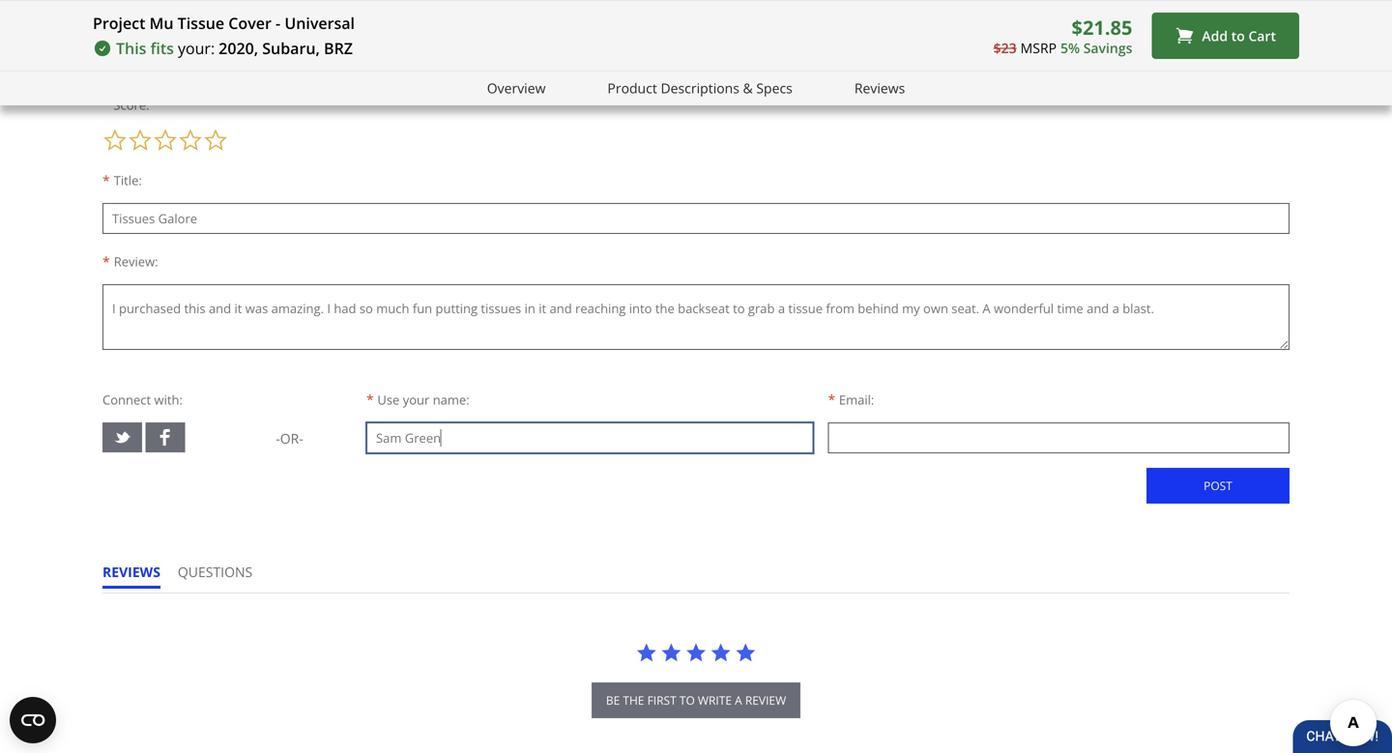 Task type: locate. For each thing, give the bounding box(es) containing it.
star image right star icon
[[661, 642, 682, 663]]

star image up write
[[710, 642, 732, 663]]

reviews link
[[855, 77, 905, 99]]

fits
[[150, 38, 174, 59]]

0 horizontal spatial a
[[174, 55, 181, 74]]

-
[[276, 13, 281, 33], [276, 429, 280, 448]]

score 5 radio
[[203, 128, 228, 153]]

product descriptions & specs
[[608, 79, 793, 97]]

tab list
[[103, 563, 270, 593]]

0 vertical spatial -
[[276, 13, 281, 33]]

* left the review:
[[103, 252, 110, 271]]

2 star image from the left
[[686, 642, 707, 663]]

a inside button
[[735, 692, 742, 708]]

* left title:
[[103, 171, 110, 189]]

be the first to write a review button
[[592, 683, 801, 718]]

0 horizontal spatial to
[[680, 692, 695, 708]]

star image up review
[[735, 642, 756, 663]]

to
[[1232, 26, 1245, 45], [680, 692, 695, 708]]

star image up be the first to write a review
[[686, 642, 707, 663]]

your
[[403, 391, 430, 408]]

name:
[[433, 391, 470, 408]]

project mu tissue cover - universal
[[93, 13, 355, 33]]

your:
[[178, 38, 215, 59]]

write a review tab panel
[[103, 0, 1290, 530]]

score 3 radio
[[153, 128, 178, 153]]

1 horizontal spatial a
[[735, 692, 742, 708]]

1 horizontal spatial to
[[1232, 26, 1245, 45]]

field
[[243, 55, 270, 74]]

3 star image from the left
[[710, 642, 732, 663]]

Use your name: field
[[367, 422, 814, 453]]

brz
[[324, 38, 353, 59]]

* left the use
[[367, 390, 374, 408]]

2020,
[[219, 38, 258, 59]]

* for * review:
[[103, 252, 110, 271]]

* left email:
[[828, 390, 836, 408]]

* for * email:
[[828, 390, 836, 408]]

a
[[174, 55, 181, 74], [735, 692, 742, 708]]

write
[[698, 692, 732, 708]]

product descriptions & specs link
[[608, 77, 793, 99]]

* indicates a required field
[[103, 55, 270, 74]]

a inside tab panel
[[174, 55, 181, 74]]

2 - from the top
[[276, 429, 280, 448]]

or-
[[280, 429, 303, 448]]

connect
[[103, 391, 151, 408]]

-or-
[[276, 429, 303, 448]]

score:
[[113, 96, 149, 114]]

*
[[103, 55, 110, 74], [103, 95, 110, 114], [103, 171, 110, 189], [103, 252, 110, 271], [367, 390, 374, 408], [828, 390, 836, 408]]

* for * indicates a required field
[[103, 55, 110, 74]]

1 - from the top
[[276, 13, 281, 33]]

a right write
[[735, 692, 742, 708]]

* for * score:
[[103, 95, 110, 114]]

0 vertical spatial a
[[174, 55, 181, 74]]

connect with facebook image
[[156, 428, 175, 447]]

write a review
[[103, 24, 213, 43]]

* email:
[[828, 390, 874, 408]]

1 vertical spatial a
[[735, 692, 742, 708]]

add to cart button
[[1152, 13, 1300, 59]]

star image
[[661, 642, 682, 663], [686, 642, 707, 663], [710, 642, 732, 663], [735, 642, 756, 663]]

1 vertical spatial -
[[276, 429, 280, 448]]

a
[[149, 24, 158, 43]]

a down review
[[174, 55, 181, 74]]

this fits your: 2020, subaru, brz
[[116, 38, 353, 59]]

* left score:
[[103, 95, 110, 114]]

None button
[[1147, 468, 1290, 504]]

* left this
[[103, 55, 110, 74]]

1 star image from the left
[[661, 642, 682, 663]]

to right first
[[680, 692, 695, 708]]

0 vertical spatial to
[[1232, 26, 1245, 45]]

msrp
[[1021, 38, 1057, 57]]

star image
[[636, 642, 657, 663]]

this
[[116, 38, 146, 59]]

tissue
[[178, 13, 224, 33]]

mu
[[150, 13, 174, 33]]

$23
[[994, 38, 1017, 57]]

Review: text field
[[103, 284, 1290, 350]]

to right add
[[1232, 26, 1245, 45]]

tab list containing reviews
[[103, 563, 270, 593]]

cart
[[1249, 26, 1276, 45]]

add to cart
[[1202, 26, 1276, 45]]



Task type: vqa. For each thing, say whether or not it's contained in the screenshot.
OLM V1 Rear Fog Light (Clear Lens / Black Base / Red Bar) with OLM Plug-And-Play Harness - 2022-2024 Subaru BRZ / Toyota GR86 Image on the right of page
no



Task type: describe. For each thing, give the bounding box(es) containing it.
universal
[[285, 13, 355, 33]]

* title:
[[103, 171, 142, 189]]

- inside the write a review tab panel
[[276, 429, 280, 448]]

be
[[606, 692, 620, 708]]

review
[[162, 24, 213, 43]]

* review:
[[103, 252, 158, 271]]

cover
[[228, 13, 272, 33]]

project
[[93, 13, 145, 33]]

$21.85
[[1072, 14, 1133, 40]]

subaru,
[[262, 38, 320, 59]]

email:
[[839, 391, 874, 408]]

questions
[[178, 563, 253, 581]]

score 2 radio
[[128, 128, 153, 153]]

&
[[743, 79, 753, 97]]

indicates
[[113, 55, 170, 74]]

add
[[1202, 26, 1228, 45]]

product
[[608, 79, 657, 97]]

score 1 radio
[[103, 128, 128, 153]]

be the first to write a review
[[606, 692, 786, 708]]

* score:
[[103, 95, 149, 114]]

* for * use your name:
[[367, 390, 374, 408]]

4 star image from the left
[[735, 642, 756, 663]]

score 4 radio
[[178, 128, 203, 153]]

title:
[[114, 172, 142, 189]]

overview link
[[487, 77, 546, 99]]

Email: field
[[828, 422, 1290, 453]]

specs
[[757, 79, 793, 97]]

reviews
[[855, 79, 905, 97]]

connect with twitter image
[[113, 428, 132, 447]]

use
[[377, 391, 400, 408]]

* use your name:
[[367, 390, 470, 408]]

write
[[103, 24, 145, 43]]

$21.85 $23 msrp 5% savings
[[994, 14, 1133, 57]]

descriptions
[[661, 79, 740, 97]]

review:
[[114, 253, 158, 270]]

open widget image
[[10, 697, 56, 744]]

connect with:
[[103, 391, 183, 408]]

savings
[[1084, 38, 1133, 57]]

with:
[[154, 391, 183, 408]]

reviews
[[103, 563, 160, 581]]

1 vertical spatial to
[[680, 692, 695, 708]]

first
[[648, 692, 677, 708]]

the
[[623, 692, 645, 708]]

* for * title:
[[103, 171, 110, 189]]

review
[[745, 692, 786, 708]]

none button inside the write a review tab panel
[[1147, 468, 1290, 504]]

required
[[185, 55, 239, 74]]

5%
[[1061, 38, 1080, 57]]

Title: field
[[103, 203, 1290, 234]]

overview
[[487, 79, 546, 97]]



